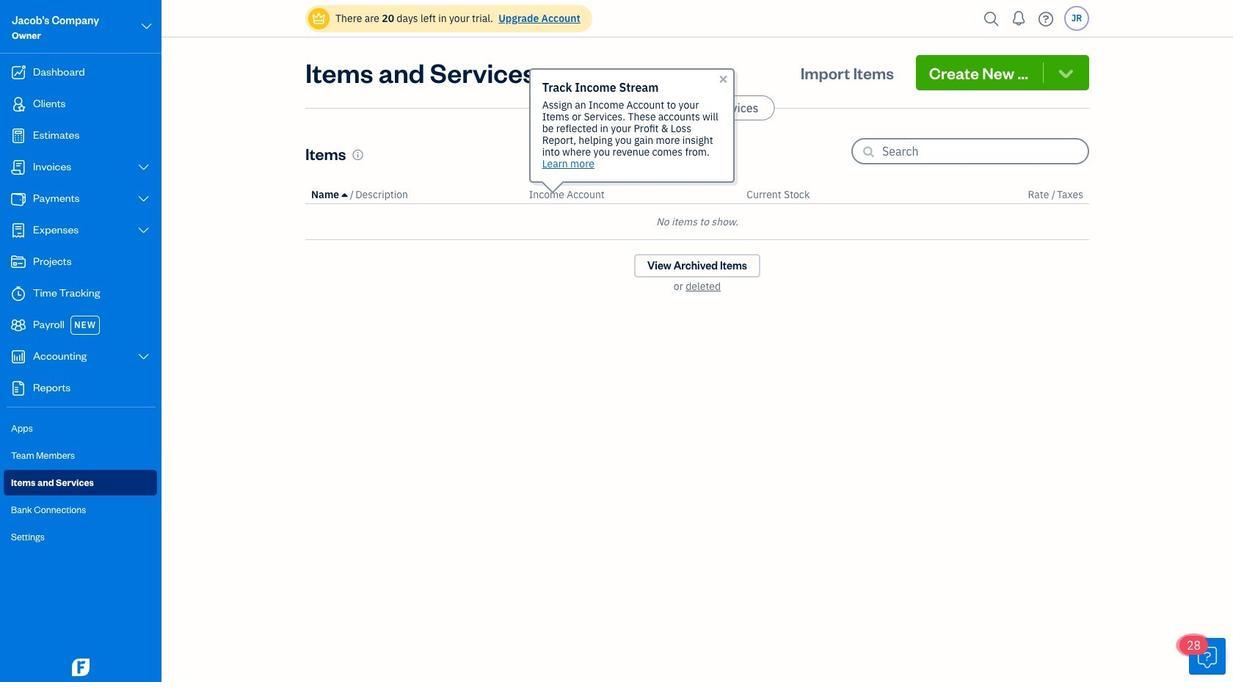 Task type: describe. For each thing, give the bounding box(es) containing it.
freshbooks image
[[69, 659, 93, 676]]

crown image
[[311, 11, 327, 26]]

chart image
[[10, 350, 27, 364]]

dashboard image
[[10, 65, 27, 80]]

expense image
[[10, 223, 27, 238]]

chevron large down image for expense icon
[[137, 225, 151, 237]]

report image
[[10, 381, 27, 396]]

payment image
[[10, 192, 27, 206]]

client image
[[10, 97, 27, 112]]

0 vertical spatial chevron large down image
[[140, 18, 154, 35]]

team image
[[10, 318, 27, 333]]

go to help image
[[1035, 8, 1058, 30]]

info image
[[352, 149, 364, 160]]



Task type: vqa. For each thing, say whether or not it's contained in the screenshot.
Client
no



Task type: locate. For each thing, give the bounding box(es) containing it.
chevron large down image
[[140, 18, 154, 35], [137, 162, 151, 173]]

chevron large down image for "payment" image
[[137, 193, 151, 205]]

main element
[[0, 0, 198, 682]]

1 chevron large down image from the top
[[137, 193, 151, 205]]

chevrondown image
[[1057, 62, 1077, 83]]

search image
[[981, 8, 1004, 30]]

1 vertical spatial chevron large down image
[[137, 225, 151, 237]]

0 vertical spatial chevron large down image
[[137, 193, 151, 205]]

chevron large down image for chart 'icon' at the left bottom
[[137, 351, 151, 363]]

open resource center, 28 new notifications image
[[1190, 638, 1227, 675]]

chevron large down image
[[137, 193, 151, 205], [137, 225, 151, 237], [137, 351, 151, 363]]

notifications image
[[1008, 4, 1031, 33]]

estimate image
[[10, 129, 27, 143]]

Search text field
[[883, 140, 1089, 163]]

timer image
[[10, 286, 27, 301]]

1 vertical spatial chevron large down image
[[137, 162, 151, 173]]

2 chevron large down image from the top
[[137, 225, 151, 237]]

3 chevron large down image from the top
[[137, 351, 151, 363]]

2 vertical spatial chevron large down image
[[137, 351, 151, 363]]

caretup image
[[342, 189, 348, 201]]

project image
[[10, 255, 27, 270]]

close image
[[718, 73, 730, 85]]

invoice image
[[10, 160, 27, 175]]



